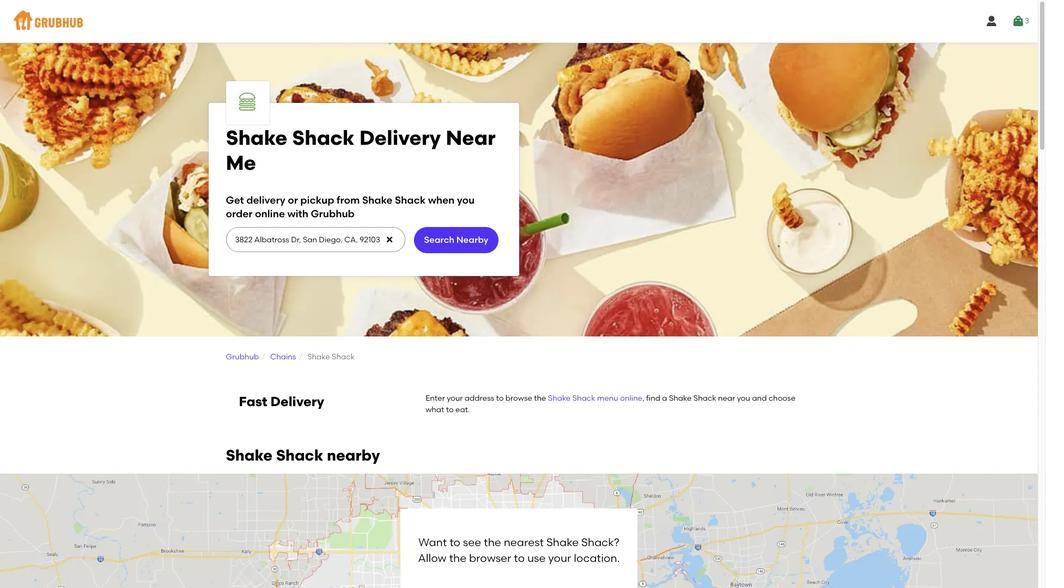 Task type: describe. For each thing, give the bounding box(es) containing it.
shake inside , find a shake shack near you and choose what to eat.
[[670, 394, 692, 404]]

shack inside , find a shake shack near you and choose what to eat.
[[694, 394, 717, 404]]

3
[[1026, 16, 1030, 26]]

enter
[[426, 394, 445, 404]]

shake shack
[[308, 353, 355, 362]]

1 horizontal spatial svg image
[[986, 15, 999, 28]]

shake inside shake shack delivery near me
[[226, 126, 288, 150]]

fast
[[239, 394, 268, 410]]

0 vertical spatial the
[[535, 394, 547, 404]]

delivery
[[247, 194, 286, 207]]

1 vertical spatial delivery
[[271, 394, 325, 410]]

svg image inside the 3 button
[[1013, 15, 1026, 28]]

to left 'see'
[[450, 536, 461, 549]]

fast delivery
[[239, 394, 325, 410]]

use
[[528, 552, 546, 565]]

shake shack menu online link
[[548, 394, 643, 404]]

search
[[424, 235, 455, 245]]

shack?
[[582, 536, 620, 549]]

browse
[[506, 394, 533, 404]]

near
[[446, 126, 496, 150]]

browser
[[469, 552, 512, 565]]

,
[[643, 394, 645, 404]]

search nearby button
[[414, 227, 499, 254]]

delivery inside shake shack delivery near me
[[360, 126, 441, 150]]

you inside , find a shake shack near you and choose what to eat.
[[738, 394, 751, 404]]

grubhub link
[[226, 353, 259, 362]]

grubhub inside get delivery or pickup from shake shack when you order online with grubhub
[[311, 208, 355, 220]]

shake down fast
[[226, 447, 273, 465]]

shake right browse
[[548, 394, 571, 404]]

with
[[288, 208, 309, 220]]

Search Address search field
[[226, 228, 405, 252]]

eat.
[[456, 405, 470, 415]]

address
[[465, 394, 495, 404]]

main navigation navigation
[[0, 0, 1039, 43]]

3 button
[[1013, 11, 1030, 31]]

to inside , find a shake shack near you and choose what to eat.
[[446, 405, 454, 415]]

0 horizontal spatial your
[[447, 394, 463, 404]]

chains link
[[270, 353, 296, 362]]



Task type: vqa. For each thing, say whether or not it's contained in the screenshot.
Subscription Pass image
no



Task type: locate. For each thing, give the bounding box(es) containing it.
when
[[428, 194, 455, 207]]

your up the eat.
[[447, 394, 463, 404]]

0 horizontal spatial grubhub
[[226, 353, 259, 362]]

nearby
[[327, 447, 380, 465]]

the right browse
[[535, 394, 547, 404]]

delivery
[[360, 126, 441, 150], [271, 394, 325, 410]]

choose
[[769, 394, 796, 404]]

you left and
[[738, 394, 751, 404]]

to left browse
[[496, 394, 504, 404]]

near
[[719, 394, 736, 404]]

2 vertical spatial the
[[450, 552, 467, 565]]

2 horizontal spatial svg image
[[1013, 15, 1026, 28]]

0 horizontal spatial svg image
[[385, 236, 394, 244]]

shack inside shake shack delivery near me
[[292, 126, 355, 150]]

see
[[463, 536, 482, 549]]

shake
[[226, 126, 288, 150], [362, 194, 393, 207], [308, 353, 330, 362], [548, 394, 571, 404], [670, 394, 692, 404], [226, 447, 273, 465], [547, 536, 579, 549]]

nearest
[[504, 536, 544, 549]]

online inside get delivery or pickup from shake shack when you order online with grubhub
[[255, 208, 285, 220]]

grubhub
[[311, 208, 355, 220], [226, 353, 259, 362]]

0 vertical spatial your
[[447, 394, 463, 404]]

shake up the location.
[[547, 536, 579, 549]]

or
[[288, 194, 298, 207]]

1 horizontal spatial delivery
[[360, 126, 441, 150]]

shack inside get delivery or pickup from shake shack when you order online with grubhub
[[395, 194, 426, 207]]

shack
[[292, 126, 355, 150], [395, 194, 426, 207], [332, 353, 355, 362], [573, 394, 596, 404], [694, 394, 717, 404], [276, 447, 324, 465]]

1 vertical spatial you
[[738, 394, 751, 404]]

your inside want to see the nearest shake shack? allow the browser to use your location.
[[549, 552, 572, 565]]

shake up me
[[226, 126, 288, 150]]

pickup
[[301, 194, 335, 207]]

1 horizontal spatial grubhub
[[311, 208, 355, 220]]

order
[[226, 208, 253, 220]]

the
[[535, 394, 547, 404], [484, 536, 502, 549], [450, 552, 467, 565]]

0 horizontal spatial online
[[255, 208, 285, 220]]

your
[[447, 394, 463, 404], [549, 552, 572, 565]]

to left the eat.
[[446, 405, 454, 415]]

online down delivery
[[255, 208, 285, 220]]

to down nearest
[[514, 552, 525, 565]]

a
[[663, 394, 668, 404]]

1 horizontal spatial you
[[738, 394, 751, 404]]

shake inside get delivery or pickup from shake shack when you order online with grubhub
[[362, 194, 393, 207]]

your right use
[[549, 552, 572, 565]]

what
[[426, 405, 445, 415]]

online left find at the bottom right
[[621, 394, 643, 404]]

to
[[496, 394, 504, 404], [446, 405, 454, 415], [450, 536, 461, 549], [514, 552, 525, 565]]

grubhub left chains link
[[226, 353, 259, 362]]

2 horizontal spatial the
[[535, 394, 547, 404]]

shake shack nearby
[[226, 447, 380, 465]]

shake shack delivery near me
[[226, 126, 496, 175]]

shake inside want to see the nearest shake shack? allow the browser to use your location.
[[547, 536, 579, 549]]

1 vertical spatial your
[[549, 552, 572, 565]]

1 vertical spatial online
[[621, 394, 643, 404]]

the down 'see'
[[450, 552, 467, 565]]

and
[[753, 394, 767, 404]]

1 vertical spatial the
[[484, 536, 502, 549]]

0 horizontal spatial the
[[450, 552, 467, 565]]

shake right chains
[[308, 353, 330, 362]]

the up browser
[[484, 536, 502, 549]]

shake shack logo image
[[230, 86, 265, 120]]

grubhub down pickup
[[311, 208, 355, 220]]

from
[[337, 194, 360, 207]]

0 vertical spatial online
[[255, 208, 285, 220]]

shake right from
[[362, 194, 393, 207]]

get
[[226, 194, 244, 207]]

svg image
[[986, 15, 999, 28], [1013, 15, 1026, 28], [385, 236, 394, 244]]

shake right a
[[670, 394, 692, 404]]

enter your address to browse the shake shack menu online
[[426, 394, 643, 404]]

search nearby
[[424, 235, 489, 245]]

chains
[[270, 353, 296, 362]]

you inside get delivery or pickup from shake shack when you order online with grubhub
[[457, 194, 475, 207]]

want
[[419, 536, 447, 549]]

0 horizontal spatial you
[[457, 194, 475, 207]]

nearby
[[457, 235, 489, 245]]

allow
[[418, 552, 447, 565]]

menu
[[598, 394, 619, 404]]

, find a shake shack near you and choose what to eat.
[[426, 394, 796, 415]]

1 horizontal spatial the
[[484, 536, 502, 549]]

get delivery or pickup from shake shack when you order online with grubhub
[[226, 194, 475, 220]]

1 vertical spatial grubhub
[[226, 353, 259, 362]]

want to see the nearest shake shack? allow the browser to use your location.
[[418, 536, 620, 565]]

0 vertical spatial you
[[457, 194, 475, 207]]

you
[[457, 194, 475, 207], [738, 394, 751, 404]]

0 vertical spatial delivery
[[360, 126, 441, 150]]

0 vertical spatial grubhub
[[311, 208, 355, 220]]

0 horizontal spatial delivery
[[271, 394, 325, 410]]

1 horizontal spatial your
[[549, 552, 572, 565]]

location.
[[574, 552, 620, 565]]

online
[[255, 208, 285, 220], [621, 394, 643, 404]]

1 horizontal spatial online
[[621, 394, 643, 404]]

you right when on the left
[[457, 194, 475, 207]]

find
[[647, 394, 661, 404]]

me
[[226, 151, 256, 175]]



